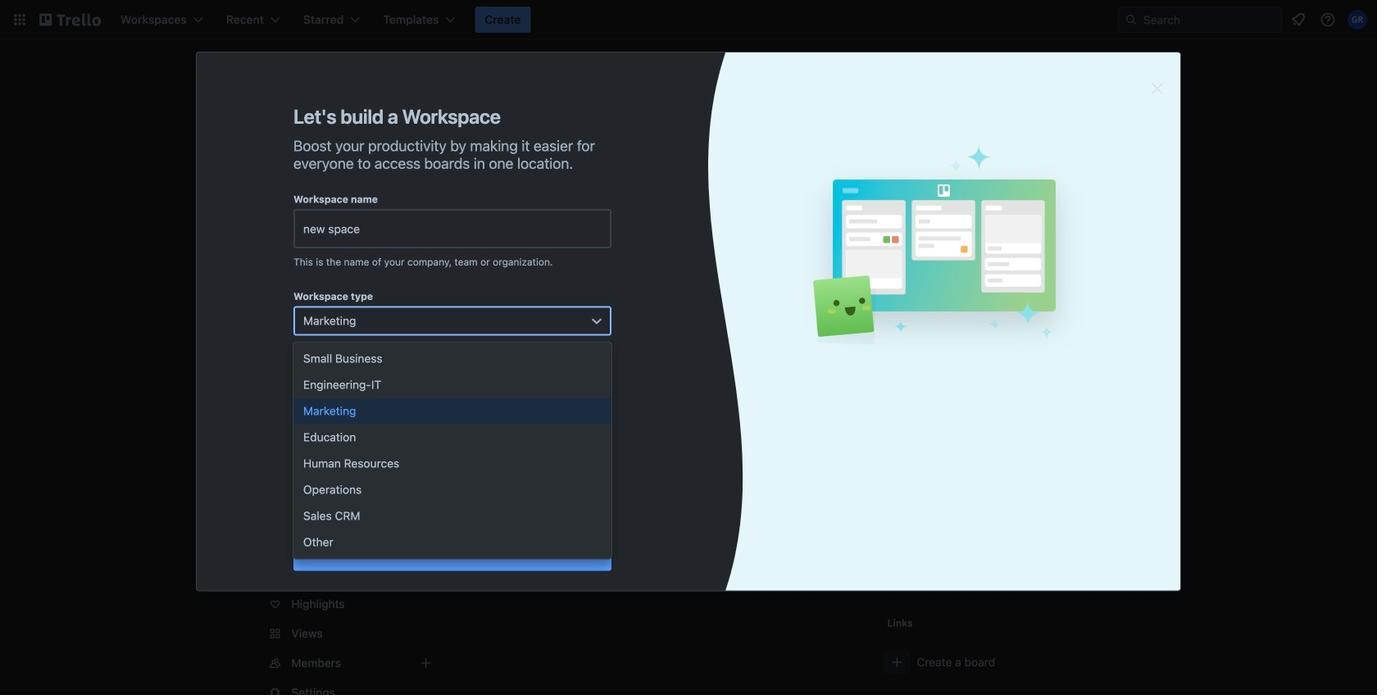 Task type: describe. For each thing, give the bounding box(es) containing it.
Our team organizes everything here. text field
[[294, 372, 612, 483]]

color: green, title: none image
[[509, 328, 555, 341]]

1 add image from the top
[[416, 345, 436, 365]]

greg robinson (gregrobinson96) image
[[1348, 10, 1368, 30]]

open information menu image
[[1320, 11, 1337, 28]]

search image
[[1125, 13, 1138, 26]]



Task type: locate. For each thing, give the bounding box(es) containing it.
add image
[[416, 345, 436, 365], [416, 654, 436, 673]]

0 vertical spatial add image
[[416, 345, 436, 365]]

Search field
[[1138, 8, 1282, 31]]

Taco's Co. text field
[[294, 209, 612, 248]]

0 notifications image
[[1289, 10, 1309, 30]]

primary element
[[0, 0, 1378, 39]]

2 add image from the top
[[416, 654, 436, 673]]

1 vertical spatial add image
[[416, 654, 436, 673]]



Task type: vqa. For each thing, say whether or not it's contained in the screenshot.
"PRIMARY" element
yes



